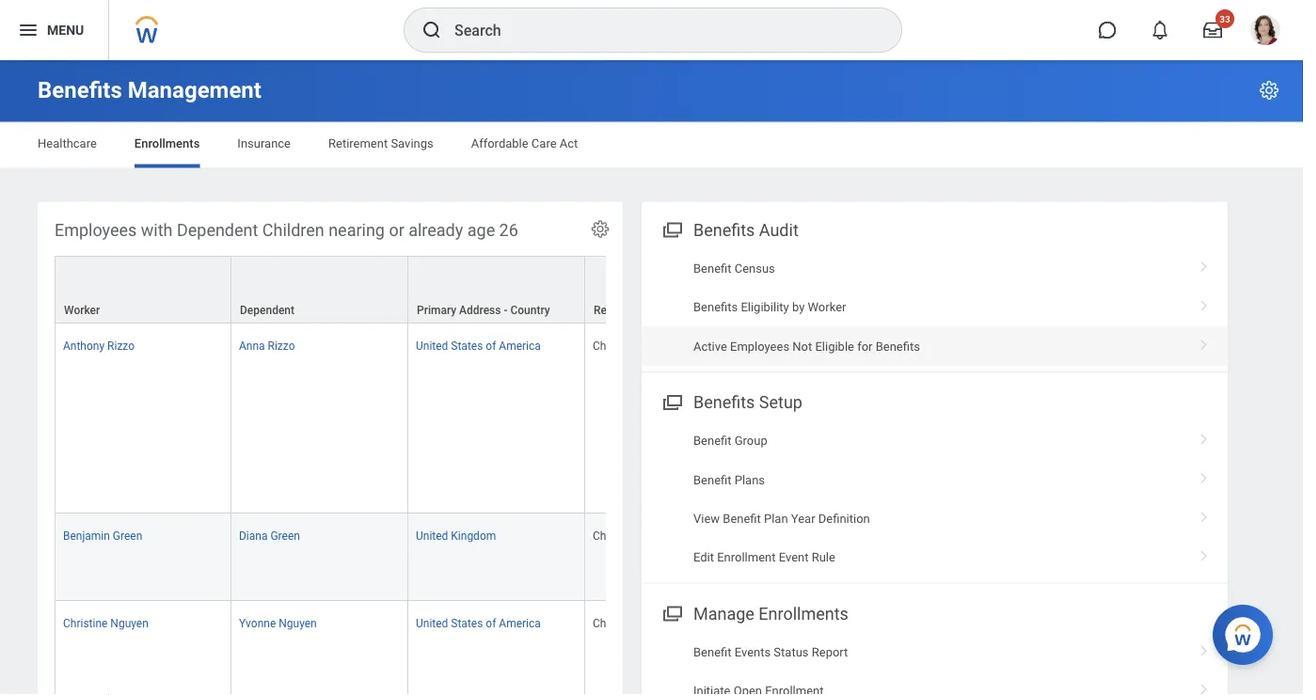 Task type: locate. For each thing, give the bounding box(es) containing it.
menu group image up relationship popup button
[[659, 216, 684, 241]]

child element
[[593, 336, 618, 352], [593, 525, 618, 542], [593, 613, 618, 630]]

6 chevron right image from the top
[[1192, 544, 1217, 563]]

1 vertical spatial states
[[451, 617, 483, 630]]

active employees not eligible for benefits
[[693, 339, 920, 353]]

1 child from the top
[[593, 339, 618, 352]]

united left kingdom
[[416, 529, 448, 542]]

america
[[499, 339, 541, 352], [499, 617, 541, 630]]

country
[[510, 304, 550, 317]]

green right benjamin
[[113, 529, 142, 542]]

benefit group link
[[642, 421, 1228, 460]]

menu banner
[[0, 0, 1303, 60]]

0 vertical spatial employees
[[55, 220, 137, 240]]

33 button
[[1192, 9, 1234, 51]]

5 chevron right image from the top
[[1192, 505, 1217, 524]]

-
[[504, 304, 508, 317]]

1 of from the top
[[486, 339, 496, 352]]

child element for diana green
[[593, 525, 618, 542]]

chevron right image inside view benefit plan year definition link
[[1192, 505, 1217, 524]]

1 vertical spatial america
[[499, 617, 541, 630]]

nguyen right yvonne
[[279, 617, 317, 630]]

united down primary
[[416, 339, 448, 352]]

year
[[791, 512, 815, 526]]

dependent up anna rizzo link
[[240, 304, 295, 317]]

list for benefits setup
[[642, 421, 1228, 577]]

0 vertical spatial enrollments
[[134, 136, 200, 151]]

benefit down manage
[[693, 645, 732, 659]]

plans
[[735, 473, 765, 487]]

0 horizontal spatial rizzo
[[107, 339, 135, 352]]

1 list from the top
[[642, 249, 1228, 366]]

affordable care act
[[471, 136, 578, 151]]

states down kingdom
[[451, 617, 483, 630]]

0 vertical spatial dependent
[[177, 220, 258, 240]]

list containing benefit census
[[642, 249, 1228, 366]]

america for 1st united states of america 'link' from the bottom of the the employees with dependent children nearing or already age 26 element
[[499, 617, 541, 630]]

anna rizzo
[[239, 339, 295, 352]]

eligible
[[815, 339, 854, 353]]

2 states from the top
[[451, 617, 483, 630]]

list containing benefit group
[[642, 421, 1228, 577]]

enrollments down benefits management
[[134, 136, 200, 151]]

0 horizontal spatial worker
[[64, 304, 100, 317]]

0 vertical spatial list
[[642, 249, 1228, 366]]

row
[[55, 256, 1303, 324], [55, 323, 1303, 513], [55, 513, 1303, 601], [55, 601, 1303, 695]]

worker inside benefits eligibility by worker link
[[808, 300, 846, 314]]

employees inside list item
[[730, 339, 790, 353]]

2 vertical spatial united
[[416, 617, 448, 630]]

benefit census link
[[642, 249, 1228, 288]]

1 united states of america link from the top
[[416, 336, 541, 352]]

edit enrollment event rule
[[693, 551, 835, 565]]

1 vertical spatial menu group image
[[659, 600, 684, 625]]

states
[[451, 339, 483, 352], [451, 617, 483, 630]]

worker up anthony
[[64, 304, 100, 317]]

1 child element from the top
[[593, 336, 618, 352]]

0 vertical spatial america
[[499, 339, 541, 352]]

1 vertical spatial employees
[[730, 339, 790, 353]]

1 vertical spatial united states of america link
[[416, 613, 541, 630]]

enrollments
[[134, 136, 200, 151], [759, 604, 848, 624]]

3 chevron right image from the top
[[1192, 678, 1217, 695]]

benefit for benefits setup
[[693, 434, 732, 448]]

of down kingdom
[[486, 617, 496, 630]]

of for 2nd united states of america 'link' from the bottom
[[486, 339, 496, 352]]

green for benjamin green
[[113, 529, 142, 542]]

united states of america down kingdom
[[416, 617, 541, 630]]

benjamin green link
[[63, 525, 142, 542]]

chevron right image
[[1192, 466, 1217, 485], [1192, 639, 1217, 657], [1192, 678, 1217, 695]]

management
[[128, 77, 261, 103]]

primary
[[417, 304, 456, 317]]

0 horizontal spatial enrollments
[[134, 136, 200, 151]]

1 vertical spatial united states of america
[[416, 617, 541, 630]]

1 chevron right image from the top
[[1192, 466, 1217, 485]]

2 nguyen from the left
[[279, 617, 317, 630]]

setup
[[759, 393, 802, 412]]

chevron right image inside benefit census link
[[1192, 255, 1217, 273]]

menu group image left manage
[[659, 600, 684, 625]]

child
[[593, 339, 618, 352], [593, 529, 618, 542], [593, 617, 618, 630]]

2 united states of america from the top
[[416, 617, 541, 630]]

yvonne nguyen link
[[239, 613, 317, 630]]

menu group image
[[659, 216, 684, 241], [659, 600, 684, 625]]

yvonne nguyen
[[239, 617, 317, 630]]

0 horizontal spatial nguyen
[[110, 617, 149, 630]]

1 horizontal spatial worker
[[808, 300, 846, 314]]

2 vertical spatial child element
[[593, 613, 618, 630]]

3 child element from the top
[[593, 613, 618, 630]]

employees down "eligibility"
[[730, 339, 790, 353]]

rizzo right anthony
[[107, 339, 135, 352]]

benefits up the healthcare at the left top of the page
[[38, 77, 122, 103]]

1 horizontal spatial employees
[[730, 339, 790, 353]]

of down primary address - country at the left
[[486, 339, 496, 352]]

1 horizontal spatial nguyen
[[279, 617, 317, 630]]

0 vertical spatial states
[[451, 339, 483, 352]]

benefits management
[[38, 77, 261, 103]]

tab list
[[19, 123, 1284, 168]]

benefit plans
[[693, 473, 765, 487]]

benefit inside list
[[693, 645, 732, 659]]

benefit
[[693, 261, 732, 275], [693, 434, 732, 448], [693, 473, 732, 487], [723, 512, 761, 526], [693, 645, 732, 659]]

benefits setup
[[693, 393, 802, 412]]

of
[[486, 339, 496, 352], [486, 617, 496, 630]]

2 chevron right image from the top
[[1192, 294, 1217, 312]]

benefits up benefit group
[[693, 393, 755, 412]]

chevron right image for year
[[1192, 505, 1217, 524]]

christine nguyen
[[63, 617, 149, 630]]

primary address - country column header
[[408, 256, 585, 324]]

child for anna rizzo
[[593, 339, 618, 352]]

enrollments up status
[[759, 604, 848, 624]]

christine nguyen link
[[63, 613, 149, 630]]

1 horizontal spatial green
[[270, 529, 300, 542]]

3 chevron right image from the top
[[1192, 333, 1217, 351]]

1 united states of america from the top
[[416, 339, 541, 352]]

2 vertical spatial chevron right image
[[1192, 678, 1217, 695]]

chevron right image inside benefit plans link
[[1192, 466, 1217, 485]]

healthcare
[[38, 136, 97, 151]]

kingdom
[[451, 529, 496, 542]]

benefit left group
[[693, 434, 732, 448]]

1 nguyen from the left
[[110, 617, 149, 630]]

america for 2nd united states of america 'link' from the bottom
[[499, 339, 541, 352]]

children
[[262, 220, 324, 240]]

child element for anna rizzo
[[593, 336, 618, 352]]

4 chevron right image from the top
[[1192, 427, 1217, 446]]

tab list containing healthcare
[[19, 123, 1284, 168]]

row containing christine nguyen
[[55, 601, 1303, 695]]

2 menu group image from the top
[[659, 600, 684, 625]]

green right diana
[[270, 529, 300, 542]]

menu group image for manage enrollments
[[659, 600, 684, 625]]

2 child element from the top
[[593, 525, 618, 542]]

united for rizzo
[[416, 339, 448, 352]]

2 list from the top
[[642, 421, 1228, 577]]

2 chevron right image from the top
[[1192, 639, 1217, 657]]

diana green
[[239, 529, 300, 542]]

worker
[[808, 300, 846, 314], [64, 304, 100, 317]]

benefit for benefits audit
[[693, 261, 732, 275]]

diana
[[239, 529, 268, 542]]

employees with dependent children nearing or already age 26
[[55, 220, 518, 240]]

united states of america link
[[416, 336, 541, 352], [416, 613, 541, 630]]

united down the united kingdom
[[416, 617, 448, 630]]

notifications large image
[[1151, 21, 1170, 40]]

4 row from the top
[[55, 601, 1303, 695]]

1 united from the top
[[416, 339, 448, 352]]

0 vertical spatial menu group image
[[659, 216, 684, 241]]

benefits management main content
[[0, 60, 1303, 695]]

1 vertical spatial list
[[642, 421, 1228, 577]]

benefits
[[38, 77, 122, 103], [693, 220, 755, 240], [693, 300, 738, 314], [876, 339, 920, 353], [693, 393, 755, 412]]

rizzo right anna
[[268, 339, 295, 352]]

0 vertical spatial child element
[[593, 336, 618, 352]]

1 rizzo from the left
[[107, 339, 135, 352]]

2 row from the top
[[55, 323, 1303, 513]]

united states of america for 1st united states of america 'link' from the bottom of the the employees with dependent children nearing or already age 26 element
[[416, 617, 541, 630]]

0 vertical spatial chevron right image
[[1192, 466, 1217, 485]]

1 green from the left
[[113, 529, 142, 542]]

3 row from the top
[[55, 513, 1303, 601]]

1 chevron right image from the top
[[1192, 255, 1217, 273]]

united states of america for 2nd united states of america 'link' from the bottom
[[416, 339, 541, 352]]

1 vertical spatial child element
[[593, 525, 618, 542]]

united states of america link down kingdom
[[416, 613, 541, 630]]

2 child from the top
[[593, 529, 618, 542]]

enrollments inside tab list
[[134, 136, 200, 151]]

2 united from the top
[[416, 529, 448, 542]]

2 vertical spatial child
[[593, 617, 618, 630]]

benjamin green
[[63, 529, 142, 542]]

0 vertical spatial united states of america link
[[416, 336, 541, 352]]

united states of america link down address
[[416, 336, 541, 352]]

2 united states of america link from the top
[[416, 613, 541, 630]]

2 green from the left
[[270, 529, 300, 542]]

1 states from the top
[[451, 339, 483, 352]]

chevron right image inside edit enrollment event rule link
[[1192, 544, 1217, 563]]

anthony rizzo link
[[63, 336, 135, 352]]

worker inside worker popup button
[[64, 304, 100, 317]]

0 horizontal spatial green
[[113, 529, 142, 542]]

1 menu group image from the top
[[659, 216, 684, 241]]

0 vertical spatial child
[[593, 339, 618, 352]]

already
[[409, 220, 463, 240]]

nguyen right christine
[[110, 617, 149, 630]]

green
[[113, 529, 142, 542], [270, 529, 300, 542]]

benefit events status report
[[693, 645, 848, 659]]

0 vertical spatial united
[[416, 339, 448, 352]]

1 vertical spatial united
[[416, 529, 448, 542]]

united states of america
[[416, 339, 541, 352], [416, 617, 541, 630]]

chevron right image inside benefits eligibility by worker link
[[1192, 294, 1217, 312]]

1 vertical spatial dependent
[[240, 304, 295, 317]]

dependent right with
[[177, 220, 258, 240]]

2 america from the top
[[499, 617, 541, 630]]

for
[[857, 339, 873, 353]]

manage enrollments
[[693, 604, 848, 624]]

list
[[642, 249, 1228, 366], [642, 421, 1228, 577]]

1 horizontal spatial rizzo
[[268, 339, 295, 352]]

united
[[416, 339, 448, 352], [416, 529, 448, 542], [416, 617, 448, 630]]

row containing benjamin green
[[55, 513, 1303, 601]]

united inside united kingdom link
[[416, 529, 448, 542]]

employees left with
[[55, 220, 137, 240]]

group
[[735, 434, 767, 448]]

benefits eligibility by worker
[[693, 300, 846, 314]]

nearing
[[329, 220, 385, 240]]

retirement savings
[[328, 136, 433, 151]]

benefits for benefits management
[[38, 77, 122, 103]]

2 rizzo from the left
[[268, 339, 295, 352]]

worker right by
[[808, 300, 846, 314]]

united kingdom link
[[416, 525, 496, 542]]

1 horizontal spatial enrollments
[[759, 604, 848, 624]]

1 america from the top
[[499, 339, 541, 352]]

benefits for benefits setup
[[693, 393, 755, 412]]

0 vertical spatial of
[[486, 339, 496, 352]]

1 row from the top
[[55, 256, 1303, 324]]

2 of from the top
[[486, 617, 496, 630]]

benefit left census
[[693, 261, 732, 275]]

dependent
[[177, 220, 258, 240], [240, 304, 295, 317]]

benefits up the benefit census
[[693, 220, 755, 240]]

enrollment
[[717, 551, 776, 565]]

33
[[1220, 13, 1230, 24]]

chevron right image inside benefit events status report link
[[1192, 639, 1217, 657]]

status
[[774, 645, 809, 659]]

1 vertical spatial chevron right image
[[1192, 639, 1217, 657]]

states down address
[[451, 339, 483, 352]]

1 vertical spatial child
[[593, 529, 618, 542]]

rizzo inside 'link'
[[107, 339, 135, 352]]

benefits right for
[[876, 339, 920, 353]]

employees with dependent children nearing or already age 26 element
[[38, 202, 1303, 695]]

0 vertical spatial united states of america
[[416, 339, 541, 352]]

united states of america down address
[[416, 339, 541, 352]]

dependent button
[[231, 257, 407, 322]]

benefits up active
[[693, 300, 738, 314]]

chevron right image
[[1192, 255, 1217, 273], [1192, 294, 1217, 312], [1192, 333, 1217, 351], [1192, 427, 1217, 446], [1192, 505, 1217, 524], [1192, 544, 1217, 563]]

chevron right image inside 'active employees not eligible for benefits' link
[[1192, 333, 1217, 351]]

1 vertical spatial of
[[486, 617, 496, 630]]

age
[[467, 220, 495, 240]]



Task type: describe. For each thing, give the bounding box(es) containing it.
plan
[[764, 512, 788, 526]]

benefits for benefits audit
[[693, 220, 755, 240]]

rule
[[812, 551, 835, 565]]

benefits audit
[[693, 220, 799, 240]]

savings
[[391, 136, 433, 151]]

anna rizzo link
[[239, 336, 295, 352]]

menu button
[[0, 0, 108, 60]]

event
[[779, 551, 809, 565]]

benefits for benefits eligibility by worker
[[693, 300, 738, 314]]

of for 1st united states of america 'link' from the bottom of the the employees with dependent children nearing or already age 26 element
[[486, 617, 496, 630]]

menu
[[47, 22, 84, 38]]

by
[[792, 300, 805, 314]]

benefit plans link
[[642, 460, 1228, 499]]

act
[[560, 136, 578, 151]]

inbox large image
[[1203, 21, 1222, 40]]

active employees not eligible for benefits link
[[642, 327, 1228, 366]]

states for 1st united states of america 'link' from the bottom of the the employees with dependent children nearing or already age 26 element
[[451, 617, 483, 630]]

christine
[[63, 617, 108, 630]]

dependent inside popup button
[[240, 304, 295, 317]]

benefit events status report link
[[642, 633, 1228, 672]]

0 horizontal spatial employees
[[55, 220, 137, 240]]

3 united from the top
[[416, 617, 448, 630]]

active employees not eligible for benefits list item
[[642, 327, 1228, 366]]

chevron right image inside benefit group link
[[1192, 427, 1217, 446]]

benefit for manage enrollments
[[693, 645, 732, 659]]

benefit events status report list
[[642, 633, 1228, 695]]

diana green link
[[239, 525, 300, 542]]

states for 2nd united states of america 'link' from the bottom
[[451, 339, 483, 352]]

rizzo for anna rizzo
[[268, 339, 295, 352]]

care
[[531, 136, 557, 151]]

edit enrollment event rule link
[[642, 538, 1228, 577]]

green for diana green
[[270, 529, 300, 542]]

benefit census
[[693, 261, 775, 275]]

definition
[[818, 512, 870, 526]]

chevron right image for rule
[[1192, 544, 1217, 563]]

row containing anthony rizzo
[[55, 323, 1303, 513]]

united for green
[[416, 529, 448, 542]]

nguyen for christine nguyen
[[110, 617, 149, 630]]

eligibility
[[741, 300, 789, 314]]

active
[[693, 339, 727, 353]]

relationship button
[[585, 257, 705, 322]]

benjamin
[[63, 529, 110, 542]]

edit
[[693, 551, 714, 565]]

3 child from the top
[[593, 617, 618, 630]]

menu group image
[[659, 388, 684, 414]]

chevron right image for setup
[[1192, 466, 1217, 485]]

configure employees with dependent children nearing or already age 26 image
[[590, 219, 611, 239]]

anthony rizzo
[[63, 339, 135, 352]]

child for diana green
[[593, 529, 618, 542]]

manage
[[693, 604, 754, 624]]

report
[[812, 645, 848, 659]]

list for benefits audit
[[642, 249, 1228, 366]]

primary address - country
[[417, 304, 550, 317]]

menu group image for benefits audit
[[659, 216, 684, 241]]

search image
[[421, 19, 443, 41]]

1 vertical spatial enrollments
[[759, 604, 848, 624]]

worker button
[[56, 257, 231, 322]]

view benefit plan year definition
[[693, 512, 870, 526]]

benefit group
[[693, 434, 767, 448]]

census
[[735, 261, 775, 275]]

configure this page image
[[1258, 79, 1281, 102]]

profile logan mcneil image
[[1250, 15, 1281, 49]]

anna
[[239, 339, 265, 352]]

26
[[499, 220, 518, 240]]

with
[[141, 220, 173, 240]]

view
[[693, 512, 720, 526]]

insurance
[[237, 136, 291, 151]]

row containing worker
[[55, 256, 1303, 324]]

worker column header
[[55, 256, 231, 324]]

chevron right image for enrollments
[[1192, 678, 1217, 695]]

anthony
[[63, 339, 105, 352]]

affordable
[[471, 136, 528, 151]]

Search Workday  search field
[[454, 9, 863, 51]]

events
[[735, 645, 771, 659]]

audit
[[759, 220, 799, 240]]

primary address - country button
[[408, 257, 584, 322]]

benefits inside list item
[[876, 339, 920, 353]]

view benefit plan year definition link
[[642, 499, 1228, 538]]

benefits eligibility by worker link
[[642, 288, 1228, 327]]

dependent column header
[[231, 256, 408, 324]]

retirement
[[328, 136, 388, 151]]

justify image
[[17, 19, 40, 41]]

not
[[793, 339, 812, 353]]

nguyen for yvonne nguyen
[[279, 617, 317, 630]]

relationship
[[594, 304, 656, 317]]

chevron right image for eligible
[[1192, 333, 1217, 351]]

or
[[389, 220, 404, 240]]

rizzo for anthony rizzo
[[107, 339, 135, 352]]

united kingdom
[[416, 529, 496, 542]]

address
[[459, 304, 501, 317]]

benefit left plan
[[723, 512, 761, 526]]

chevron right image for worker
[[1192, 294, 1217, 312]]

tab list inside benefits management main content
[[19, 123, 1284, 168]]

benefit left plans
[[693, 473, 732, 487]]

yvonne
[[239, 617, 276, 630]]



Task type: vqa. For each thing, say whether or not it's contained in the screenshot.
close environment banner Icon
no



